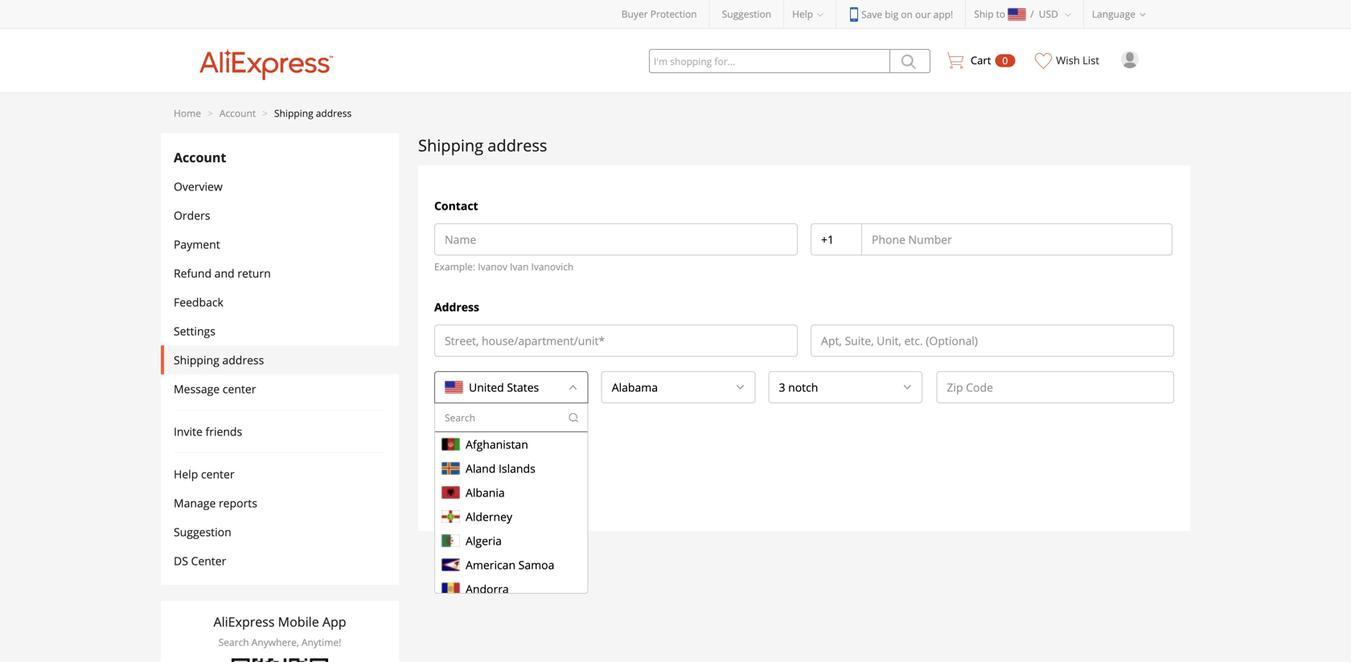 Task type: locate. For each thing, give the bounding box(es) containing it.
help
[[792, 7, 813, 21], [174, 467, 198, 482]]

example: ivanov ivan ivanovich
[[434, 260, 574, 273]]

1 vertical spatial suggestion
[[174, 525, 231, 540]]

> right account link on the left
[[262, 107, 268, 120]]

arrow down image
[[568, 383, 578, 392]]

0 horizontal spatial suggestion
[[174, 525, 231, 540]]

home link
[[174, 107, 201, 120]]

set as default
[[457, 445, 528, 460]]

refund and return
[[174, 266, 271, 281]]

andorra
[[466, 582, 509, 597]]

app!
[[933, 8, 953, 21]]

suggestion link
[[722, 7, 771, 21]]

search
[[218, 636, 249, 649]]

Phone Number field
[[862, 224, 1172, 255]]

list
[[1083, 53, 1099, 68]]

shipping address up contact
[[418, 134, 547, 156]]

1 arrow down image from the left
[[735, 383, 745, 392]]

center
[[223, 382, 256, 397], [201, 467, 234, 482]]

aland islands
[[466, 461, 535, 476]]

1 horizontal spatial save
[[861, 8, 882, 21]]

contact
[[434, 198, 478, 214]]

alderney
[[466, 509, 512, 525]]

save for save big on our app!
[[861, 8, 882, 21]]

wish list link
[[1027, 29, 1108, 81]]

aliexpress
[[213, 614, 275, 631]]

save big on our app! link
[[848, 7, 953, 22]]

help up manage
[[174, 467, 198, 482]]

app
[[322, 614, 346, 631]]

suggestion up i'm shopping for... text field
[[722, 7, 771, 21]]

big
[[885, 8, 898, 21]]

1 horizontal spatial >
[[262, 107, 268, 120]]

center up the manage reports
[[201, 467, 234, 482]]

ivanov
[[478, 260, 507, 273]]

1 vertical spatial address
[[488, 134, 547, 156]]

ivan
[[510, 260, 529, 273]]

center
[[191, 554, 226, 569]]

ship
[[974, 7, 994, 21]]

+1 field
[[811, 224, 862, 255]]

1 vertical spatial save
[[467, 493, 492, 508]]

anywhere,
[[252, 636, 299, 649]]

buyer protection
[[621, 7, 697, 21]]

shipping address
[[418, 134, 547, 156], [174, 353, 264, 368]]

friends
[[205, 424, 242, 439]]

2 horizontal spatial shipping
[[418, 134, 483, 156]]

ds
[[174, 554, 188, 569]]

overview
[[174, 179, 223, 194]]

save button
[[434, 486, 525, 515]]

help right suggestion link on the top right of page
[[792, 7, 813, 21]]

2 arrow down image from the left
[[902, 383, 912, 392]]

help center
[[174, 467, 234, 482]]

0 horizontal spatial address
[[222, 353, 264, 368]]

ds center
[[174, 554, 226, 569]]

invite
[[174, 424, 203, 439]]

message center
[[174, 382, 256, 397]]

shipping up message
[[174, 353, 219, 368]]

account
[[219, 107, 256, 120], [174, 149, 226, 166]]

3 notch
[[779, 380, 818, 395]]

usd
[[1039, 7, 1058, 21]]

center right message
[[223, 382, 256, 397]]

ship to
[[974, 7, 1005, 21]]

0 vertical spatial save
[[861, 8, 882, 21]]

samoa
[[518, 557, 554, 573]]

Zip Code field
[[937, 372, 1173, 403]]

1 vertical spatial shipping
[[418, 134, 483, 156]]

to
[[996, 7, 1005, 21]]

our
[[915, 8, 931, 21]]

aliexpress mobile app search anywhere, anytime!
[[213, 614, 346, 649]]

0 horizontal spatial >
[[207, 107, 213, 120]]

2 vertical spatial shipping
[[174, 353, 219, 368]]

feedback
[[174, 295, 223, 310]]

0 horizontal spatial arrow down image
[[735, 383, 745, 392]]

suggestion up ds center
[[174, 525, 231, 540]]

save for save
[[467, 493, 492, 508]]

1 horizontal spatial help
[[792, 7, 813, 21]]

0 horizontal spatial shipping
[[174, 353, 219, 368]]

account up overview
[[174, 149, 226, 166]]

1 vertical spatial help
[[174, 467, 198, 482]]

1 horizontal spatial address
[[316, 107, 352, 120]]

1 vertical spatial center
[[201, 467, 234, 482]]

invite friends
[[174, 424, 242, 439]]

settings
[[174, 324, 215, 339]]

> right home
[[207, 107, 213, 120]]

0 vertical spatial shipping address
[[418, 134, 547, 156]]

0 vertical spatial suggestion
[[722, 7, 771, 21]]

0 vertical spatial center
[[223, 382, 256, 397]]

american samoa
[[466, 557, 554, 573]]

shipping up contact
[[418, 134, 483, 156]]

0 horizontal spatial shipping address
[[174, 353, 264, 368]]

shipping
[[274, 107, 313, 120], [418, 134, 483, 156], [174, 353, 219, 368]]

0 vertical spatial shipping
[[274, 107, 313, 120]]

set
[[457, 445, 473, 460]]

save up alderney
[[467, 493, 492, 508]]

0 horizontal spatial save
[[467, 493, 492, 508]]

1 horizontal spatial suggestion
[[722, 7, 771, 21]]

suggestion
[[722, 7, 771, 21], [174, 525, 231, 540]]

save left big on the right top
[[861, 8, 882, 21]]

on
[[901, 8, 913, 21]]

american
[[466, 557, 516, 573]]

shipping right account link on the left
[[274, 107, 313, 120]]

as
[[476, 445, 488, 460]]

1 vertical spatial account
[[174, 149, 226, 166]]

account right home link at the left of page
[[219, 107, 256, 120]]

0 vertical spatial help
[[792, 7, 813, 21]]

islands
[[499, 461, 535, 476]]

0 vertical spatial address
[[316, 107, 352, 120]]

Apt, Suite, Unit, etc. (Optional)
 field
[[811, 326, 1173, 356]]

0 vertical spatial account
[[219, 107, 256, 120]]

address
[[316, 107, 352, 120], [488, 134, 547, 156], [222, 353, 264, 368]]

arrow down image
[[735, 383, 745, 392], [902, 383, 912, 392]]

save
[[861, 8, 882, 21], [467, 493, 492, 508]]

cart
[[971, 53, 991, 68]]

1 horizontal spatial shipping address
[[418, 134, 547, 156]]

default
[[491, 445, 528, 460]]

shipping address up message center
[[174, 353, 264, 368]]

None submit
[[890, 49, 930, 73]]

save inside button
[[467, 493, 492, 508]]

states
[[507, 380, 539, 395]]

example:
[[434, 260, 475, 273]]

save inside 'link'
[[861, 8, 882, 21]]

2 vertical spatial address
[[222, 353, 264, 368]]

2 > from the left
[[262, 107, 268, 120]]

0
[[1002, 54, 1008, 67]]

shipping address link
[[274, 107, 352, 120]]

orders
[[174, 208, 210, 223]]

1 horizontal spatial arrow down image
[[902, 383, 912, 392]]

0 horizontal spatial help
[[174, 467, 198, 482]]

1 horizontal spatial shipping
[[274, 107, 313, 120]]

>
[[207, 107, 213, 120], [262, 107, 268, 120]]

wish list
[[1056, 53, 1099, 68]]



Task type: describe. For each thing, give the bounding box(es) containing it.
anytime!
[[301, 636, 341, 649]]

ivanovich
[[531, 260, 574, 273]]

home
[[174, 107, 201, 120]]

center for help center
[[201, 467, 234, 482]]

manage
[[174, 496, 216, 511]]

mobile
[[278, 614, 319, 631]]

Name field
[[435, 224, 797, 255]]

wish
[[1056, 53, 1080, 68]]

arrow down image for alabama
[[735, 383, 745, 392]]

reports
[[219, 496, 257, 511]]

united
[[469, 380, 504, 395]]

alabama
[[612, 380, 658, 395]]

3
[[779, 380, 785, 395]]

1 > from the left
[[207, 107, 213, 120]]

/
[[1030, 7, 1034, 21]]

payment
[[174, 237, 220, 252]]

afghanistan
[[466, 437, 528, 452]]

return
[[237, 266, 271, 281]]

account link
[[219, 107, 256, 120]]

aland
[[466, 461, 496, 476]]

help for help
[[792, 7, 813, 21]]

1 vertical spatial shipping address
[[174, 353, 264, 368]]

manage reports
[[174, 496, 257, 511]]

message
[[174, 382, 220, 397]]

/ usd
[[1030, 7, 1058, 21]]

protection
[[650, 7, 697, 21]]

arrow down image for 3 notch
[[902, 383, 912, 392]]

搜索 field
[[435, 404, 568, 432]]

I'm shopping for... text field
[[649, 49, 890, 73]]

address
[[434, 300, 479, 315]]

and
[[214, 266, 235, 281]]

2 horizontal spatial address
[[488, 134, 547, 156]]

united states
[[469, 380, 539, 395]]

save big on our app!
[[861, 8, 953, 21]]

refund
[[174, 266, 212, 281]]

home > account > shipping address
[[174, 107, 352, 120]]

language link
[[1084, 0, 1158, 28]]

center for message center
[[223, 382, 256, 397]]

algeria
[[466, 533, 502, 549]]

buyer protection link
[[621, 7, 697, 21]]

albania
[[466, 485, 505, 500]]

notch
[[788, 380, 818, 395]]

help for help center
[[174, 467, 198, 482]]

Search field
[[529, 372, 549, 403]]

language
[[1092, 7, 1135, 21]]

Street, house/apartment/unit* field
[[435, 326, 797, 356]]

buyer
[[621, 7, 648, 21]]



Task type: vqa. For each thing, say whether or not it's contained in the screenshot.
Or enter address manually
no



